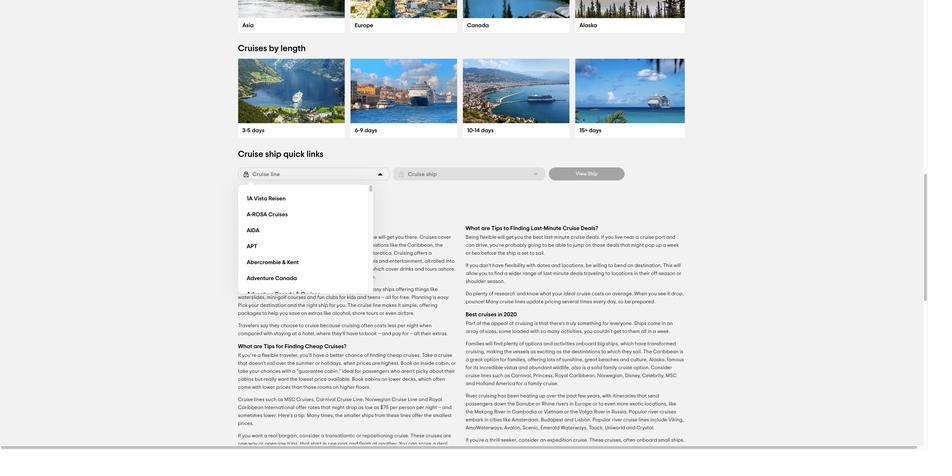 Task type: vqa. For each thing, say whether or not it's contained in the screenshot.
every
yes



Task type: locate. For each thing, give the bounding box(es) containing it.
carnival
[[316, 398, 336, 403]]

0 horizontal spatial msc
[[285, 398, 295, 403]]

couldn't
[[594, 329, 613, 335]]

cruising down holland
[[479, 394, 497, 399]]

view
[[576, 172, 587, 177]]

bahamas,
[[238, 251, 261, 256]]

to right year
[[355, 243, 359, 248]]

cover
[[438, 235, 452, 240], [386, 267, 399, 272]]

get
[[387, 235, 395, 240], [506, 235, 514, 240], [614, 329, 622, 335]]

that down near
[[621, 243, 631, 248]]

2 vertical spatial up
[[599, 446, 605, 451]]

0 horizontal spatial come
[[238, 385, 251, 390]]

3-
[[243, 128, 247, 134]]

find inside if you don't have flexibility with dates and locations, be willing to bend on destination. this will allow you to find a wider range of last-minute deals traveling to locations in their off-season or shoulder season.
[[495, 271, 504, 276]]

chances inside if you're a flexible traveler, you'll have a better chance of finding cheap cruises. take a cruise that doesn't sail over the summer or holidays, when prices are highest. book an inside cabin, or take your chances with a "guarantee cabin," ideal for passengers who aren't picky about their cabins but really want the lowest price available. book cabins on lower decks, which often come with lower prices than those rooms on higher floors.
[[261, 369, 281, 374]]

if inside if you want a real bargain, consider a transatlantic or repositioning cruise. these cruises are one-way or open-jaw trips, that start in one port and finish at another. you can score a deal sailing from florida to europe, for example, or even from new york to florida. just be awar
[[238, 434, 241, 439]]

2 cabins from the left
[[365, 377, 381, 382]]

cruises
[[238, 44, 267, 53], [269, 212, 288, 218], [420, 235, 437, 240], [238, 287, 255, 292], [301, 292, 321, 297]]

you're down the amawaterways,
[[470, 438, 484, 443]]

1 horizontal spatial at
[[373, 442, 378, 447]]

1 horizontal spatial they
[[622, 350, 632, 355]]

for left free.
[[393, 295, 399, 300]]

1 horizontal spatial europe
[[575, 402, 592, 407]]

0 vertical spatial want
[[278, 377, 289, 382]]

tours
[[425, 267, 437, 272], [367, 311, 379, 316]]

0 vertical spatial up
[[656, 243, 662, 248]]

1a vista reisen
[[247, 196, 286, 202]]

best
[[533, 235, 544, 240]]

why take a cruise vacation?
[[238, 226, 312, 231]]

best cruises in 2020
[[466, 312, 517, 318]]

also inside cruises also provide a wonderful option for families, with many ships offering things like waterslides, mini-golf courses and fun clubs for kids and teens -- all for free. planning is easy: pick your destination and the right ship for you. the cruise line makes it simple, offering packages to help you save on extras like alcohol, shore tours or even airfare.
[[257, 287, 266, 292]]

0 horizontal spatial sail.
[[536, 251, 545, 256]]

are
[[482, 226, 491, 231], [254, 344, 263, 350], [372, 361, 380, 366], [444, 434, 452, 439]]

1 horizontal spatial the
[[644, 350, 653, 355]]

holidays,
[[322, 361, 342, 366]]

1 vertical spatial many
[[307, 414, 320, 419]]

0 vertical spatial chances
[[328, 235, 348, 240]]

cruise
[[238, 150, 264, 159], [253, 171, 270, 177], [408, 171, 425, 177], [563, 226, 580, 231], [238, 398, 253, 403], [337, 398, 352, 403], [392, 398, 407, 403]]

0 horizontal spatial ideal
[[342, 369, 354, 374]]

line
[[271, 171, 280, 177], [373, 303, 381, 308]]

take inside if you're a flexible traveler, you'll have a better chance of finding cheap cruises. take a cruise that doesn't sail over the summer or holidays, when prices are highest. book an inside cabin, or take your chances with a "guarantee cabin," ideal for passengers who aren't picky about their cabins but really want the lowest price available. book cabins on lower decks, which often come with lower prices than those rooms on higher floors.
[[238, 369, 248, 374]]

for down start
[[309, 450, 315, 451]]

0 vertical spatial deals
[[607, 243, 620, 248]]

take
[[422, 353, 433, 358]]

lines up seeing
[[279, 267, 289, 272]]

1 horizontal spatial these
[[590, 438, 604, 443]]

passengers down finding
[[363, 369, 390, 374]]

in up example,
[[323, 442, 327, 447]]

0 horizontal spatial locations,
[[562, 263, 585, 269]]

with inside river cruising has been heating up over the past few years, with itineraries that send passengers down the danube or rhine rivers in europe or to even more exotic locations, like the mekong river in cambodia or vietnam or the volga river in russia. popular river cruises embark in cities like amsterdam, budapest and lisbon. popular river cruise lines include viking, amawaterways, avalon, scenic, emerald waterways, tauck, uniworld and crystal.
[[603, 394, 612, 399]]

1 vertical spatial costs
[[374, 324, 387, 329]]

ship
[[588, 172, 598, 177]]

and left finish at the bottom
[[349, 442, 358, 447]]

1 horizontal spatial many
[[486, 300, 499, 305]]

their
[[640, 271, 650, 276], [421, 332, 432, 337], [445, 369, 456, 374]]

on up the millions
[[283, 235, 289, 240]]

include
[[315, 259, 332, 264], [651, 418, 668, 423]]

0 horizontal spatial line
[[271, 171, 280, 177]]

1 vertical spatial ships
[[362, 414, 374, 419]]

royal inside the families will find plenty of options and activities onboard big ships, which have transformed cruising, making the vessels as exciting as the destinations to which they sail. the caribbean is a great option for families, offering lots of sunshine, great beaches and culture. alaska, famous for its incredible vistas and abundant wildlife, also is a solid family cruise option. consider cruise lines such as carnival, princess, royal caribbean, norwegian, disney, celebrity, msc and holland america for a family cruise.
[[556, 374, 569, 379]]

be inside the being flexible will get you the best last-minute cruise deals. if you live near a cruise port and can drive, you're probably going to be able to jump on those deals that might pop up a week or two before the ship is set to sail.
[[549, 243, 555, 248]]

millions
[[278, 243, 295, 248]]

if you have a place on your bucket list, chances are, a cruise will get you there. cruises cover the world, taking millions of passengers each year to destinations like the caribbean, the bahamas, alaska, europe, the mediterranean and even antarctica. cruising offers a tremendous value, with trips that include your lodging, meals and entertainment, all rolled into one. some cruise lines even offer fully inclusive vacations, which cover drinks and tours ashore. cruising means seeing the world while unpacking only once.
[[238, 235, 456, 280]]

1 vertical spatial at
[[373, 442, 378, 447]]

to inside if you're a thrill-seeker, consider an expedition cruise. these cruises, often onboard small ships, offer an intimate experience that brings passengers right up next to glaciers, whales, penguin
[[617, 446, 622, 451]]

night inside the cruise lines such as msc cruises, carnival cruise line, norwegian cruise line and royal caribbean international offer rates that might drop as low as $75 per person per night -- and sometimes lower. here's a tip: many times, the smaller ships from these lines offer the smallest prices.
[[426, 406, 438, 411]]

a right take
[[434, 353, 437, 358]]

1 vertical spatial locations,
[[645, 402, 668, 407]]

tips up before
[[492, 226, 503, 231]]

at down choose
[[292, 332, 297, 337]]

to inside river cruising has been heating up over the past few years, with itineraries that send passengers down the danube or rhine rivers in europe or to even more exotic locations, like the mekong river in cambodia or vietnam or the volga river in russia. popular river cruises embark in cities like amsterdam, budapest and lisbon. popular river cruise lines include viking, amawaterways, avalon, scenic, emerald waterways, tauck, uniworld and crystal.
[[599, 402, 604, 407]]

if inside if you don't have flexibility with dates and locations, be willing to bend on destination. this will allow you to find a wider range of last-minute deals traveling to locations in their off-season or shoulder season.
[[466, 263, 469, 269]]

0 vertical spatial adventure
[[247, 276, 274, 281]]

1 vertical spatial the
[[644, 350, 653, 355]]

0 vertical spatial families,
[[339, 287, 358, 292]]

deals inside if you don't have flexibility with dates and locations, be willing to bend on destination. this will allow you to find a wider range of last-minute deals traveling to locations in their off-season or shoulder season.
[[570, 271, 583, 276]]

2 horizontal spatial their
[[640, 271, 650, 276]]

your up pricing
[[553, 292, 563, 297]]

families,
[[339, 287, 358, 292], [508, 358, 527, 363]]

on
[[283, 235, 289, 240], [586, 243, 592, 248], [628, 263, 634, 269], [606, 292, 612, 297], [301, 311, 307, 316], [382, 377, 388, 382], [333, 385, 339, 390]]

viking,
[[669, 418, 684, 423]]

score
[[419, 442, 432, 447]]

cruise up jump
[[571, 235, 585, 240]]

list box
[[238, 185, 374, 303]]

line inside popup button
[[271, 171, 280, 177]]

cruises inside cruises also provide a wonderful option for families, with many ships offering things like waterslides, mini-golf courses and fun clubs for kids and teens -- all for free. planning is easy: pick your destination and the right ship for you. the cruise line makes it simple, offering packages to help you save on extras like alcohol, shore tours or even airfare.
[[238, 287, 255, 292]]

often inside travelers say they choose to cruise because cruising often costs less per night when compared with staying at a hotel, where they'll have to book -- and pay for -- all their extras.
[[361, 324, 373, 329]]

or inside if you don't have flexibility with dates and locations, be willing to bend on destination. this will allow you to find a wider range of last-minute deals traveling to locations in their off-season or shoulder season.
[[677, 271, 682, 276]]

lines inside if you have a place on your bucket list, chances are, a cruise will get you there. cruises cover the world, taking millions of passengers each year to destinations like the caribbean, the bahamas, alaska, europe, the mediterranean and even antarctica. cruising offers a tremendous value, with trips that include your lodging, meals and entertainment, all rolled into one. some cruise lines even offer fully inclusive vacations, which cover drinks and tours ashore. cruising means seeing the world while unpacking only once.
[[279, 267, 289, 272]]

better
[[330, 353, 344, 358]]

making
[[487, 350, 504, 355]]

0 horizontal spatial &
[[282, 260, 286, 265]]

0 horizontal spatial over
[[276, 361, 287, 366]]

1 vertical spatial often
[[433, 377, 445, 382]]

plenty up vessels on the bottom right
[[504, 342, 519, 347]]

0 vertical spatial plenty
[[474, 292, 488, 297]]

0 horizontal spatial from
[[254, 450, 265, 451]]

line down cruise ship quick links
[[271, 171, 280, 177]]

caribbean inside the cruise lines such as msc cruises, carnival cruise line, norwegian cruise line and royal caribbean international offer rates that might drop as low as $75 per person per night -- and sometimes lower. here's a tip: many times, the smaller ships from these lines offer the smallest prices.
[[238, 406, 264, 411]]

last- inside if you don't have flexibility with dates and locations, be willing to bend on destination. this will allow you to find a wider range of last-minute deals traveling to locations in their off-season or shoulder season.
[[544, 271, 554, 276]]

and up save
[[288, 303, 297, 308]]

last- inside the being flexible will get you the best last-minute cruise deals. if you live near a cruise port and can drive, you're probably going to be able to jump on those deals that might pop up a week or two before the ship is set to sail.
[[545, 235, 555, 240]]

all down the ships
[[642, 329, 647, 335]]

travelers say they choose to cruise because cruising often costs less per night when compared with staying at a hotel, where they'll have to book -- and pay for -- all their extras.
[[238, 324, 448, 337]]

your up inclusive
[[333, 259, 343, 264]]

the down the kids
[[348, 303, 357, 308]]

even down transatlantic in the left bottom of the page
[[345, 450, 356, 451]]

0 horizontal spatial might
[[332, 406, 345, 411]]

low
[[365, 406, 373, 411]]

famous
[[668, 358, 685, 363]]

finding
[[370, 353, 386, 358]]

0 vertical spatial you're
[[490, 243, 505, 248]]

cabin,"
[[325, 369, 341, 374]]

2 horizontal spatial cruising
[[515, 321, 534, 327]]

cruises inside river cruising has been heating up over the past few years, with itineraries that send passengers down the danube or rhine rivers in europe or to even more exotic locations, like the mekong river in cambodia or vietnam or the volga river in russia. popular river cruises embark in cities like amsterdam, budapest and lisbon. popular river cruise lines include viking, amawaterways, avalon, scenic, emerald waterways, tauck, uniworld and crystal.
[[660, 410, 677, 415]]

drop,
[[672, 292, 684, 297]]

days right 14
[[481, 128, 494, 134]]

for inside if you want a real bargain, consider a transatlantic or repositioning cruise. these cruises are one-way or open-jaw trips, that start in one port and finish at another. you can score a deal sailing from florida to europe, for example, or even from new york to florida. just be awar
[[309, 450, 315, 451]]

place
[[269, 235, 282, 240]]

cruise inside if you're a flexible traveler, you'll have a better chance of finding cheap cruises. take a cruise that doesn't sail over the summer or holidays, when prices are highest. book an inside cabin, or take your chances with a "guarantee cabin," ideal for passengers who aren't picky about their cabins but really want the lowest price available. book cabins on lower decks, which often come with lower prices than those rooms on higher floors.
[[439, 353, 453, 358]]

0 horizontal spatial get
[[387, 235, 395, 240]]

you're inside if you're a flexible traveler, you'll have a better chance of finding cheap cruises. take a cruise that doesn't sail over the summer or holidays, when prices are highest. book an inside cabin, or take your chances with a "guarantee cabin," ideal for passengers who aren't picky about their cabins but really want the lowest price available. book cabins on lower decks, which often come with lower prices than those rooms on higher floors.
[[242, 353, 257, 358]]

per down line on the left bottom of page
[[417, 406, 425, 411]]

1 horizontal spatial lower
[[389, 377, 401, 382]]

with inside cruises also provide a wonderful option for families, with many ships offering things like waterslides, mini-golf courses and fun clubs for kids and teens -- all for free. planning is easy: pick your destination and the right ship for you. the cruise line makes it simple, offering packages to help you save on extras like alcohol, shore tours or even airfare.
[[359, 287, 368, 292]]

something
[[578, 321, 602, 327]]

0 vertical spatial night
[[407, 324, 419, 329]]

you inside cruises also provide a wonderful option for families, with many ships offering things like waterslides, mini-golf courses and fun clubs for kids and teens -- all for free. planning is easy: pick your destination and the right ship for you. the cruise line makes it simple, offering packages to help you save on extras like alcohol, shore tours or even airfare.
[[280, 311, 288, 316]]

1 vertical spatial those
[[304, 385, 317, 390]]

mediterranean
[[308, 251, 343, 256]]

that up exotic
[[638, 394, 647, 399]]

they
[[270, 324, 280, 329], [622, 350, 632, 355]]

1 vertical spatial include
[[651, 418, 668, 423]]

1 horizontal spatial msc
[[666, 374, 677, 379]]

0 vertical spatial often
[[361, 324, 373, 329]]

2 adventure from the top
[[247, 292, 274, 297]]

0 vertical spatial many
[[369, 287, 382, 292]]

0 vertical spatial lower
[[389, 377, 401, 382]]

1 vertical spatial lower
[[263, 385, 275, 390]]

6-
[[355, 128, 360, 134]]

only
[[353, 275, 362, 280]]

range
[[523, 271, 537, 276]]

a left the "guarantee
[[293, 369, 296, 374]]

1 horizontal spatial popular
[[629, 410, 648, 415]]

0 horizontal spatial caribbean,
[[408, 243, 435, 248]]

0 vertical spatial flexible
[[480, 235, 497, 240]]

costs left less
[[374, 324, 387, 329]]

10-
[[468, 128, 475, 134]]

0 vertical spatial ships,
[[607, 342, 620, 347]]

when inside travelers say they choose to cruise because cruising often costs less per night when compared with staying at a hotel, where they'll have to book -- and pay for -- all their extras.
[[420, 324, 432, 329]]

you're for if you're a thrill-seeker, consider an expedition cruise. these cruises, often onboard small ships, offer an intimate experience that brings passengers right up next to glaciers, whales, penguin
[[470, 438, 484, 443]]

you left 'there.'
[[396, 235, 404, 240]]

1 vertical spatial cruises
[[660, 410, 677, 415]]

offer down person
[[412, 414, 423, 419]]

cruise
[[269, 226, 285, 231], [363, 235, 378, 240], [571, 235, 585, 240], [641, 235, 655, 240], [263, 267, 278, 272], [577, 292, 591, 297], [500, 300, 514, 305], [358, 303, 372, 308], [305, 324, 319, 329], [439, 353, 453, 358], [619, 366, 633, 371], [466, 374, 480, 379], [624, 418, 638, 423]]

like up antarctica.
[[390, 243, 398, 248]]

cruises inside if you want a real bargain, consider a transatlantic or repositioning cruise. these cruises are one-way or open-jaw trips, that start in one port and finish at another. you can score a deal sailing from florida to europe, for example, or even from new york to florida. just be awar
[[426, 434, 442, 439]]

families
[[466, 342, 485, 347]]

if inside if you're a flexible traveler, you'll have a better chance of finding cheap cruises. take a cruise that doesn't sail over the summer or holidays, when prices are highest. book an inside cabin, or take your chances with a "guarantee cabin," ideal for passengers who aren't picky about their cabins but really want the lowest price available. book cabins on lower decks, which often come with lower prices than those rooms on higher floors.
[[238, 353, 241, 358]]

list box containing 1a vista reisen
[[238, 185, 374, 303]]

appeal
[[491, 321, 508, 327]]

0 horizontal spatial deals
[[570, 271, 583, 276]]

cruise up disney,
[[619, 366, 633, 371]]

for up couldn't
[[603, 321, 610, 327]]

cruising down 1a on the top of page
[[238, 205, 271, 214]]

that inside the cruise lines such as msc cruises, carnival cruise line, norwegian cruise line and royal caribbean international offer rates that might drop as low as $75 per person per night -- and sometimes lower. here's a tip: many times, the smaller ships from these lines offer the smallest prices.
[[321, 406, 331, 411]]

can down being
[[466, 243, 475, 248]]

days for 6-9 days
[[365, 128, 378, 134]]

lines inside the families will find plenty of options and activities onboard big ships, which have transformed cruising, making the vessels as exciting as the destinations to which they sail. the caribbean is a great option for families, offering lots of sunshine, great beaches and culture. alaska, famous for its incredible vistas and abundant wildlife, also is a solid family cruise option. consider cruise lines such as carnival, princess, royal caribbean, norwegian, disney, celebrity, msc and holland america for a family cruise.
[[481, 374, 492, 379]]

deals
[[607, 243, 620, 248], [570, 271, 583, 276]]

0 vertical spatial when
[[420, 324, 432, 329]]

are inside if you're a flexible traveler, you'll have a better chance of finding cheap cruises. take a cruise that doesn't sail over the summer or holidays, when prices are highest. book an inside cabin, or take your chances with a "guarantee cabin," ideal for passengers who aren't picky about their cabins but really want the lowest price available. book cabins on lower decks, which often come with lower prices than those rooms on higher floors.
[[372, 361, 380, 366]]

what for what are tips to finding last-minute cruise deals?
[[466, 226, 480, 231]]

destinations
[[361, 243, 389, 248], [572, 350, 601, 355]]

here's
[[278, 414, 293, 419]]

0 horizontal spatial flexible
[[262, 353, 279, 358]]

msc
[[666, 374, 677, 379], [285, 398, 295, 403]]

to down everyone.
[[623, 329, 628, 335]]

in inside if you don't have flexibility with dates and locations, be willing to bend on destination. this will allow you to find a wider range of last-minute deals traveling to locations in their off-season or shoulder season.
[[635, 271, 639, 276]]

1 days from the left
[[252, 128, 265, 134]]

you down something
[[585, 329, 593, 335]]

1 adventure from the top
[[247, 276, 274, 281]]

get up probably
[[506, 235, 514, 240]]

for down clubs
[[330, 303, 336, 308]]

be inside the do plenty of research and know what your ideal cruise costs on average. when you see it drop, pounce! many cruise lines update pricing several times every day, so be prepared.
[[625, 300, 631, 305]]

popular
[[629, 410, 648, 415], [593, 418, 611, 423]]

1 vertical spatial night
[[426, 406, 438, 411]]

where
[[317, 332, 331, 337]]

their left extras.
[[421, 332, 432, 337]]

0 vertical spatial port
[[656, 235, 666, 240]]

the down 'there.'
[[399, 243, 407, 248]]

which inside if you're a flexible traveler, you'll have a better chance of finding cheap cruises. take a cruise that doesn't sail over the summer or holidays, when prices are highest. book an inside cabin, or take your chances with a "guarantee cabin," ideal for passengers who aren't picky about their cabins but really want the lowest price available. book cabins on lower decks, which often come with lower prices than those rooms on higher floors.
[[419, 377, 432, 382]]

whales,
[[644, 446, 662, 451]]

chances inside if you have a place on your bucket list, chances are, a cruise will get you there. cruises cover the world, taking millions of passengers each year to destinations like the caribbean, the bahamas, alaska, europe, the mediterranean and even antarctica. cruising offers a tremendous value, with trips that include your lodging, meals and entertainment, all rolled into one. some cruise lines even offer fully inclusive vacations, which cover drinks and tours ashore. cruising means seeing the world while unpacking only once.
[[328, 235, 348, 240]]

port
[[656, 235, 666, 240], [338, 442, 348, 447]]

those down "lowest" at the left of page
[[304, 385, 317, 390]]

cover up into
[[438, 235, 452, 240]]

the down been
[[508, 402, 516, 407]]

1 vertical spatial come
[[238, 385, 251, 390]]

which up 'beaches'
[[608, 350, 621, 355]]

bend
[[615, 263, 627, 269]]

1 horizontal spatial destinations
[[572, 350, 601, 355]]

lower down who
[[389, 377, 401, 382]]

0 horizontal spatial take
[[238, 369, 248, 374]]

you're inside if you're a thrill-seeker, consider an expedition cruise. these cruises, often onboard small ships, offer an intimate experience that brings passengers right up next to glaciers, whales, penguin
[[470, 438, 484, 443]]

1 horizontal spatial what
[[466, 226, 480, 231]]

on up day,
[[606, 292, 612, 297]]

of right the millions
[[296, 243, 301, 248]]

msc up international
[[285, 398, 295, 403]]

cruise down research
[[500, 300, 514, 305]]

want right 'really'
[[278, 377, 289, 382]]

meals
[[365, 259, 378, 264]]

is inside cruises also provide a wonderful option for families, with many ships offering things like waterslides, mini-golf courses and fun clubs for kids and teens -- all for free. planning is easy: pick your destination and the right ship for you. the cruise line makes it simple, offering packages to help you save on extras like alcohol, shore tours or even airfare.
[[433, 295, 437, 300]]

cruise. down 'waterways,'
[[573, 438, 589, 443]]

1 horizontal spatial river
[[649, 410, 659, 415]]

0 horizontal spatial what
[[238, 344, 253, 350]]

1 horizontal spatial so
[[619, 300, 624, 305]]

1 vertical spatial line
[[373, 303, 381, 308]]

alcohol,
[[333, 311, 351, 316]]

per up these
[[390, 406, 398, 411]]

of inside if you don't have flexibility with dates and locations, be willing to bend on destination. this will allow you to find a wider range of last-minute deals traveling to locations in their off-season or shoulder season.
[[538, 271, 543, 276]]

a right 'are,'
[[359, 235, 362, 240]]

1 vertical spatial last-
[[544, 271, 554, 276]]

caribbean up the sometimes
[[238, 406, 264, 411]]

and right dates
[[552, 263, 561, 269]]

a inside travelers say they choose to cruise because cruising often costs less per night when compared with staying at a hotel, where they'll have to book -- and pay for -- all their extras.
[[298, 332, 301, 337]]

2 horizontal spatial get
[[614, 329, 622, 335]]

all
[[425, 259, 431, 264], [386, 295, 391, 300], [642, 329, 647, 335], [414, 332, 420, 337]]

of left finding
[[364, 353, 369, 358]]

passengers inside if you have a place on your bucket list, chances are, a cruise will get you there. cruises cover the world, taking millions of passengers each year to destinations like the caribbean, the bahamas, alaska, europe, the mediterranean and even antarctica. cruising offers a tremendous value, with trips that include your lodging, meals and entertainment, all rolled into one. some cruise lines even offer fully inclusive vacations, which cover drinks and tours ashore. cruising means seeing the world while unpacking only once.
[[302, 243, 329, 248]]

0 vertical spatial their
[[640, 271, 650, 276]]

you're
[[490, 243, 505, 248], [242, 353, 257, 358], [470, 438, 484, 443]]

cruising up entertainment,
[[394, 251, 413, 256]]

0 horizontal spatial such
[[266, 398, 277, 403]]

1 horizontal spatial tours
[[425, 267, 437, 272]]

1 horizontal spatial book
[[401, 361, 413, 366]]

you're for if you're a flexible traveler, you'll have a better chance of finding cheap cruises. take a cruise that doesn't sail over the summer or holidays, when prices are highest. book an inside cabin, or take your chances with a "guarantee cabin," ideal for passengers who aren't picky about their cabins but really want the lowest price available. book cabins on lower decks, which often come with lower prices than those rooms on higher floors.
[[242, 353, 257, 358]]

they up culture.
[[622, 350, 632, 355]]

lines left update
[[515, 300, 526, 305]]

cruise lines such as msc cruises, carnival cruise line, norwegian cruise line and royal caribbean international offer rates that might drop as low as $75 per person per night -- and sometimes lower. here's a tip: many times, the smaller ships from these lines offer the smallest prices.
[[238, 398, 452, 427]]

0 vertical spatial take
[[251, 226, 263, 231]]

prepared.
[[632, 300, 656, 305]]

0 horizontal spatial costs
[[374, 324, 387, 329]]

and inside if you don't have flexibility with dates and locations, be willing to bend on destination. this will allow you to find a wider range of last-minute deals traveling to locations in their off-season or shoulder season.
[[552, 263, 561, 269]]

passengers up mekong
[[466, 402, 493, 407]]

courses
[[288, 295, 306, 300]]

2 horizontal spatial up
[[656, 243, 662, 248]]

adventure down some
[[247, 276, 274, 281]]

onboard inside if you're a thrill-seeker, consider an expedition cruise. these cruises, often onboard small ships, offer an intimate experience that brings passengers right up next to glaciers, whales, penguin
[[637, 438, 658, 443]]

1 vertical spatial their
[[421, 332, 432, 337]]

1 horizontal spatial finding
[[511, 226, 530, 231]]

minute up the do plenty of research and know what your ideal cruise costs on average. when you see it drop, pounce! many cruise lines update pricing several times every day, so be prepared.
[[554, 271, 569, 276]]

up inside if you're a thrill-seeker, consider an expedition cruise. these cruises, often onboard small ships, offer an intimate experience that brings passengers right up next to glaciers, whales, penguin
[[599, 446, 605, 451]]

or inside cruises also provide a wonderful option for families, with many ships offering things like waterslides, mini-golf courses and fun clubs for kids and teens -- all for free. planning is easy: pick your destination and the right ship for you. the cruise line makes it simple, offering packages to help you save on extras like alcohol, shore tours or even airfare.
[[380, 311, 385, 316]]

vietnam
[[544, 410, 564, 415]]

alaska,
[[263, 251, 279, 256], [650, 358, 666, 363]]

prices
[[357, 361, 371, 366], [276, 385, 291, 390]]

your down waterslides,
[[249, 303, 259, 308]]

that inside if you want a real bargain, consider a transatlantic or repositioning cruise. these cruises are one-way or open-jaw trips, that start in one port and finish at another. you can score a deal sailing from florida to europe, for example, or even from new york to florida. just be awar
[[300, 442, 310, 447]]

often inside if you're a thrill-seeker, consider an expedition cruise. these cruises, often onboard small ships, offer an intimate experience that brings passengers right up next to glaciers, whales, penguin
[[624, 438, 636, 443]]

many inside the part of the appeal of cruising is that there's truly something for everyone. ships come in an array of sizes, some loaded with so many activities, you couldn't get to them all in a week.
[[548, 329, 560, 335]]

0 horizontal spatial at
[[292, 332, 297, 337]]

its
[[474, 366, 479, 371]]

so
[[619, 300, 624, 305], [541, 329, 546, 335]]

3 days from the left
[[481, 128, 494, 134]]

that inside if you're a flexible traveler, you'll have a better chance of finding cheap cruises. take a cruise that doesn't sail over the summer or holidays, when prices are highest. book an inside cabin, or take your chances with a "guarantee cabin," ideal for passengers who aren't picky about their cabins but really want the lowest price available. book cabins on lower decks, which often come with lower prices than those rooms on higher floors.
[[238, 361, 248, 366]]

sunshine,
[[563, 358, 584, 363]]

of down season.
[[489, 292, 494, 297]]

the inside cruises also provide a wonderful option for families, with many ships offering things like waterslides, mini-golf courses and fun clubs for kids and teens -- all for free. planning is easy: pick your destination and the right ship for you. the cruise line makes it simple, offering packages to help you save on extras like alcohol, shore tours or even airfare.
[[298, 303, 306, 308]]

onboard up 'whales,'
[[637, 438, 658, 443]]

include inside river cruising has been heating up over the past few years, with itineraries that send passengers down the danube or rhine rivers in europe or to even more exotic locations, like the mekong river in cambodia or vietnam or the volga river in russia. popular river cruises embark in cities like amsterdam, budapest and lisbon. popular river cruise lines include viking, amawaterways, avalon, scenic, emerald waterways, tauck, uniworld and crystal.
[[651, 418, 668, 423]]

1 horizontal spatial get
[[506, 235, 514, 240]]

cruise. inside the families will find plenty of options and activities onboard big ships, which have transformed cruising, making the vessels as exciting as the destinations to which they sail. the caribbean is a great option for families, offering lots of sunshine, great beaches and culture. alaska, famous for its incredible vistas and abundant wildlife, also is a solid family cruise option. consider cruise lines such as carnival, princess, royal caribbean, norwegian, disney, celebrity, msc and holland america for a family cruise.
[[544, 382, 559, 387]]

0 horizontal spatial alaska,
[[263, 251, 279, 256]]

caribbean, up 'offers'
[[408, 243, 435, 248]]

1 vertical spatial ships,
[[672, 438, 685, 443]]

1 horizontal spatial caribbean,
[[570, 374, 597, 379]]

destinations inside the families will find plenty of options and activities onboard big ships, which have transformed cruising, making the vessels as exciting as the destinations to which they sail. the caribbean is a great option for families, offering lots of sunshine, great beaches and culture. alaska, famous for its incredible vistas and abundant wildlife, also is a solid family cruise option. consider cruise lines such as carnival, princess, royal caribbean, norwegian, disney, celebrity, msc and holland america for a family cruise.
[[572, 350, 601, 355]]

1 horizontal spatial their
[[445, 369, 456, 374]]

flexibility
[[505, 263, 526, 269]]

is inside the being flexible will get you the best last-minute cruise deals. if you live near a cruise port and can drive, you're probably going to be able to jump on those deals that might pop up a week or two before the ship is set to sail.
[[518, 251, 521, 256]]

highest.
[[382, 361, 400, 366]]

a
[[264, 226, 267, 231], [264, 235, 268, 240], [359, 235, 362, 240], [636, 235, 639, 240], [663, 243, 667, 248], [429, 251, 432, 256], [505, 271, 508, 276], [286, 287, 290, 292], [653, 329, 657, 335], [298, 332, 301, 337], [258, 353, 261, 358], [326, 353, 329, 358], [434, 353, 437, 358], [466, 358, 469, 363], [588, 366, 591, 371], [293, 369, 296, 374], [524, 382, 528, 387], [294, 414, 297, 419], [264, 434, 267, 439], [321, 434, 325, 439], [486, 438, 489, 443], [433, 442, 436, 447]]

1 horizontal spatial up
[[599, 446, 605, 451]]

several
[[563, 300, 579, 305]]

hotel,
[[303, 332, 316, 337]]

if for traveling
[[466, 263, 469, 269]]

consider inside if you want a real bargain, consider a transatlantic or repositioning cruise. these cruises are one-way or open-jaw trips, that start in one port and finish at another. you can score a deal sailing from florida to europe, for example, or even from new york to florida. just be awar
[[300, 434, 320, 439]]

minute inside the being flexible will get you the best last-minute cruise deals. if you live near a cruise port and can drive, you're probably going to be able to jump on those deals that might pop up a week or two before the ship is set to sail.
[[555, 235, 570, 240]]

1 horizontal spatial offering
[[420, 303, 438, 308]]

will inside if you don't have flexibility with dates and locations, be willing to bend on destination. this will allow you to find a wider range of last-minute deals traveling to locations in their off-season or shoulder season.
[[674, 263, 681, 269]]

-
[[382, 295, 383, 300], [383, 295, 385, 300], [378, 332, 380, 337], [380, 332, 381, 337], [410, 332, 412, 337], [412, 332, 413, 337], [439, 406, 440, 411], [440, 406, 442, 411]]

0 horizontal spatial destinations
[[361, 243, 389, 248]]

0 vertical spatial many
[[486, 300, 499, 305]]

tours inside cruises also provide a wonderful option for families, with many ships offering things like waterslides, mini-golf courses and fun clubs for kids and teens -- all for free. planning is easy: pick your destination and the right ship for you. the cruise line makes it simple, offering packages to help you save on extras like alcohol, shore tours or even airfare.
[[367, 311, 379, 316]]

to
[[504, 226, 509, 231], [355, 243, 359, 248], [543, 243, 548, 248], [568, 243, 572, 248], [530, 251, 535, 256], [609, 263, 614, 269], [489, 271, 494, 276], [606, 271, 611, 276], [263, 311, 267, 316], [299, 324, 304, 329], [623, 329, 628, 335], [359, 332, 364, 337], [602, 350, 607, 355], [599, 402, 604, 407], [617, 446, 622, 451], [284, 450, 289, 451], [390, 450, 395, 451]]

0 horizontal spatial many
[[307, 414, 320, 419]]

but
[[255, 377, 263, 382]]

often inside if you're a flexible traveler, you'll have a better chance of finding cheap cruises. take a cruise that doesn't sail over the summer or holidays, when prices are highest. book an inside cabin, or take your chances with a "guarantee cabin," ideal for passengers who aren't picky about their cabins but really want the lowest price available. book cabins on lower decks, which often come with lower prices than those rooms on higher floors.
[[433, 377, 445, 382]]

find up making
[[494, 342, 503, 347]]

tours inside if you have a place on your bucket list, chances are, a cruise will get you there. cruises cover the world, taking millions of passengers each year to destinations like the caribbean, the bahamas, alaska, europe, the mediterranean and even antarctica. cruising offers a tremendous value, with trips that include your lodging, meals and entertainment, all rolled into one. some cruise lines even offer fully inclusive vacations, which cover drinks and tours ashore. cruising means seeing the world while unpacking only once.
[[425, 267, 437, 272]]

one-
[[238, 442, 249, 447]]

line inside cruises also provide a wonderful option for families, with many ships offering things like waterslides, mini-golf courses and fun clubs for kids and teens -- all for free. planning is easy: pick your destination and the right ship for you. the cruise line makes it simple, offering packages to help you save on extras like alcohol, shore tours or even airfare.
[[373, 303, 381, 308]]

sail. inside the being flexible will get you the best last-minute cruise deals. if you live near a cruise port and can drive, you're probably going to be able to jump on those deals that might pop up a week or two before the ship is set to sail.
[[536, 251, 545, 256]]

the
[[348, 303, 357, 308], [644, 350, 653, 355]]

0 vertical spatial find
[[495, 271, 504, 276]]

if down why
[[238, 235, 241, 240]]

europe inside river cruising has been heating up over the past few years, with itineraries that send passengers down the danube or rhine rivers in europe or to even more exotic locations, like the mekong river in cambodia or vietnam or the volga river in russia. popular river cruises embark in cities like amsterdam, budapest and lisbon. popular river cruise lines include viking, amawaterways, avalon, scenic, emerald waterways, tauck, uniworld and crystal.
[[575, 402, 592, 407]]

right inside cruises also provide a wonderful option for families, with many ships offering things like waterslides, mini-golf courses and fun clubs for kids and teens -- all for free. planning is easy: pick your destination and the right ship for you. the cruise line makes it simple, offering packages to help you save on extras like alcohol, shore tours or even airfare.
[[307, 303, 318, 308]]

for down chance
[[355, 369, 362, 374]]

available.
[[328, 377, 351, 382]]

2 horizontal spatial river
[[594, 410, 606, 415]]

that right trips
[[304, 259, 314, 264]]

offer inside if you're a thrill-seeker, consider an expedition cruise. these cruises, often onboard small ships, offer an intimate experience that brings passengers right up next to glaciers, whales, penguin
[[466, 446, 477, 451]]

sailing
[[238, 450, 253, 451]]

deals?
[[581, 226, 599, 231]]

0 vertical spatial last-
[[545, 235, 555, 240]]

1 vertical spatial finding
[[285, 344, 304, 350]]

canada
[[468, 22, 489, 28], [275, 276, 297, 281]]

transformed
[[648, 342, 677, 347]]

or up the "guarantee
[[315, 361, 320, 366]]

cruises left the by
[[238, 44, 267, 53]]

1 horizontal spatial caribbean
[[654, 350, 679, 355]]

taking
[[262, 243, 277, 248]]

plenty
[[474, 292, 488, 297], [504, 342, 519, 347]]

option inside the families will find plenty of options and activities onboard big ships, which have transformed cruising, making the vessels as exciting as the destinations to which they sail. the caribbean is a great option for families, offering lots of sunshine, great beaches and culture. alaska, famous for its incredible vistas and abundant wildlife, also is a solid family cruise option. consider cruise lines such as carnival, princess, royal caribbean, norwegian, disney, celebrity, msc and holland america for a family cruise.
[[484, 358, 499, 363]]

0 horizontal spatial cruises
[[426, 434, 442, 439]]

cruise up pop
[[641, 235, 655, 240]]

like inside if you have a place on your bucket list, chances are, a cruise will get you there. cruises cover the world, taking millions of passengers each year to destinations like the caribbean, the bahamas, alaska, europe, the mediterranean and even antarctica. cruising offers a tremendous value, with trips that include your lodging, meals and entertainment, all rolled into one. some cruise lines even offer fully inclusive vacations, which cover drinks and tours ashore. cruising means seeing the world while unpacking only once.
[[390, 243, 398, 248]]

even inside cruises also provide a wonderful option for families, with many ships offering things like waterslides, mini-golf courses and fun clubs for kids and teens -- all for free. planning is easy: pick your destination and the right ship for you. the cruise line makes it simple, offering packages to help you save on extras like alcohol, shore tours or even airfare.
[[386, 311, 397, 316]]

0 vertical spatial caribbean
[[654, 350, 679, 355]]

one
[[328, 442, 337, 447]]

cruising,
[[466, 350, 486, 355]]

0 horizontal spatial so
[[541, 329, 546, 335]]

get down everyone.
[[614, 329, 622, 335]]

their inside if you don't have flexibility with dates and locations, be willing to bend on destination. this will allow you to find a wider range of last-minute deals traveling to locations in their off-season or shoulder season.
[[640, 271, 650, 276]]

their inside travelers say they choose to cruise because cruising often costs less per night when compared with staying at a hotel, where they'll have to book -- and pay for -- all their extras.
[[421, 332, 432, 337]]

the down what are tips to finding last-minute cruise deals?
[[525, 235, 532, 240]]

1 vertical spatial caribbean,
[[570, 374, 597, 379]]

times,
[[321, 414, 334, 419]]

days for 10-14 days
[[481, 128, 494, 134]]

plenty inside the do plenty of research and know what your ideal cruise costs on average. when you see it drop, pounce! many cruise lines update pricing several times every day, so be prepared.
[[474, 292, 488, 297]]

of inside if you have a place on your bucket list, chances are, a cruise will get you there. cruises cover the world, taking millions of passengers each year to destinations like the caribbean, the bahamas, alaska, europe, the mediterranean and even antarctica. cruising offers a tremendous value, with trips that include your lodging, meals and entertainment, all rolled into one. some cruise lines even offer fully inclusive vacations, which cover drinks and tours ashore. cruising means seeing the world while unpacking only once.
[[296, 243, 301, 248]]

1 vertical spatial ideal
[[342, 369, 354, 374]]

are down finding
[[372, 361, 380, 366]]

cruising down one.
[[238, 275, 257, 280]]

locations,
[[562, 263, 585, 269], [645, 402, 668, 407]]

embark
[[466, 418, 484, 423]]

1 vertical spatial want
[[252, 434, 263, 439]]

a left wider
[[505, 271, 508, 276]]

2 days from the left
[[365, 128, 378, 134]]

cruise line button
[[238, 168, 390, 181]]

be down score
[[426, 450, 432, 451]]

line,
[[353, 398, 364, 403]]

1 horizontal spatial flexible
[[480, 235, 497, 240]]

cruise down russia. on the bottom of the page
[[624, 418, 638, 423]]

activities
[[554, 342, 575, 347]]

& left kent
[[282, 260, 286, 265]]

the up embark
[[466, 410, 474, 415]]



Task type: describe. For each thing, give the bounding box(es) containing it.
antarctica.
[[367, 251, 393, 256]]

do
[[466, 292, 473, 297]]

emerald
[[541, 426, 560, 431]]

to right able
[[568, 243, 572, 248]]

sail. inside the families will find plenty of options and activities onboard big ships, which have transformed cruising, making the vessels as exciting as the destinations to which they sail. the caribbean is a great option for families, offering lots of sunshine, great beaches and culture. alaska, famous for its incredible vistas and abundant wildlife, also is a solid family cruise option. consider cruise lines such as carnival, princess, royal caribbean, norwegian, disney, celebrity, msc and holland america for a family cruise.
[[633, 350, 643, 355]]

1 great from the left
[[470, 358, 483, 363]]

on inside the being flexible will get you the best last-minute cruise deals. if you live near a cruise port and can drive, you're probably going to be able to jump on those deals that might pop up a week or two before the ship is set to sail.
[[586, 243, 592, 248]]

passengers inside river cruising has been heating up over the past few years, with itineraries that send passengers down the danube or rhine rivers in europe or to even more exotic locations, like the mekong river in cambodia or vietnam or the volga river in russia. popular river cruises embark in cities like amsterdam, budapest and lisbon. popular river cruise lines include viking, amawaterways, avalon, scenic, emerald waterways, tauck, uniworld and crystal.
[[466, 402, 493, 407]]

with inside the part of the appeal of cruising is that there's truly something for everyone. ships come in an array of sizes, some loaded with so many activities, you couldn't get to them all in a week.
[[531, 329, 540, 335]]

to down jaw
[[284, 450, 289, 451]]

tremendous
[[238, 259, 266, 264]]

to up hotel,
[[299, 324, 304, 329]]

include inside if you have a place on your bucket list, chances are, a cruise will get you there. cruises cover the world, taking millions of passengers each year to destinations like the caribbean, the bahamas, alaska, europe, the mediterranean and even antarctica. cruising offers a tremendous value, with trips that include your lodging, meals and entertainment, all rolled into one. some cruise lines even offer fully inclusive vacations, which cover drinks and tours ashore. cruising means seeing the world while unpacking only once.
[[315, 259, 332, 264]]

0 horizontal spatial family
[[529, 382, 542, 387]]

to right going
[[543, 243, 548, 248]]

that inside the being flexible will get you the best last-minute cruise deals. if you live near a cruise port and can drive, you're probably going to be able to jump on those deals that might pop up a week or two before the ship is set to sail.
[[621, 243, 631, 248]]

ship inside cruises also provide a wonderful option for families, with many ships offering things like waterslides, mini-golf courses and fun clubs for kids and teens -- all for free. planning is easy: pick your destination and the right ship for you. the cruise line makes it simple, offering packages to help you save on extras like alcohol, shore tours or even airfare.
[[319, 303, 328, 308]]

there.
[[405, 235, 419, 240]]

0 vertical spatial cruises
[[479, 312, 497, 318]]

cruises up why take a cruise vacation?
[[269, 212, 288, 218]]

also inside the families will find plenty of options and activities onboard big ships, which have transformed cruising, making the vessels as exciting as the destinations to which they sail. the caribbean is a great option for families, offering lots of sunshine, great beaches and culture. alaska, famous for its incredible vistas and abundant wildlife, also is a solid family cruise option. consider cruise lines such as carnival, princess, royal caribbean, norwegian, disney, celebrity, msc and holland america for a family cruise.
[[572, 366, 582, 371]]

sail
[[267, 361, 275, 366]]

in up week.
[[662, 321, 666, 327]]

be inside if you want a real bargain, consider a transatlantic or repositioning cruise. these cruises are one-way or open-jaw trips, that start in one port and finish at another. you can score a deal sailing from florida to europe, for example, or even from new york to florida. just be awar
[[426, 450, 432, 451]]

and right line on the left bottom of page
[[419, 398, 428, 403]]

everyone.
[[611, 321, 633, 327]]

help
[[268, 311, 279, 316]]

cruises down "world" on the bottom of the page
[[301, 292, 321, 297]]

you left live
[[606, 235, 614, 240]]

and right drinks
[[415, 267, 424, 272]]

those inside if you're a flexible traveler, you'll have a better chance of finding cheap cruises. take a cruise that doesn't sail over the summer or holidays, when prices are highest. book an inside cabin, or take your chances with a "guarantee cabin," ideal for passengers who aren't picky about their cabins but really want the lowest price available. book cabins on lower decks, which often come with lower prices than those rooms on higher floors.
[[304, 385, 317, 390]]

off-
[[652, 271, 659, 276]]

have inside if you have a place on your bucket list, chances are, a cruise will get you there. cruises cover the world, taking millions of passengers each year to destinations like the caribbean, the bahamas, alaska, europe, the mediterranean and even antarctica. cruising offers a tremendous value, with trips that include your lodging, meals and entertainment, all rolled into one. some cruise lines even offer fully inclusive vacations, which cover drinks and tours ashore. cruising means seeing the world while unpacking only once.
[[252, 235, 263, 240]]

finding for cheap
[[285, 344, 304, 350]]

waterslides,
[[238, 295, 266, 300]]

1 cabins from the left
[[238, 377, 254, 382]]

rhine
[[542, 402, 555, 407]]

and left fun
[[307, 295, 317, 300]]

drinks
[[400, 267, 414, 272]]

you up allow
[[470, 263, 479, 269]]

might inside the being flexible will get you the best last-minute cruise deals. if you live near a cruise port and can drive, you're probably going to be able to jump on those deals that might pop up a week or two before the ship is set to sail.
[[632, 243, 645, 248]]

0 vertical spatial cover
[[438, 235, 452, 240]]

of down 2020
[[510, 321, 514, 327]]

for left its
[[466, 366, 473, 371]]

mini-
[[267, 295, 278, 300]]

as left low
[[358, 406, 364, 411]]

1 vertical spatial book
[[352, 377, 364, 382]]

every
[[594, 300, 606, 305]]

and up 'waterways,'
[[565, 418, 574, 423]]

families, inside the families will find plenty of options and activities onboard big ships, which have transformed cruising, making the vessels as exciting as the destinations to which they sail. the caribbean is a great option for families, offering lots of sunshine, great beaches and culture. alaska, famous for its incredible vistas and abundant wildlife, also is a solid family cruise option. consider cruise lines such as carnival, princess, royal caribbean, norwegian, disney, celebrity, msc and holland america for a family cruise.
[[508, 358, 527, 363]]

culture.
[[631, 358, 648, 363]]

10-14 days link
[[468, 128, 494, 134]]

all inside cruises also provide a wonderful option for families, with many ships offering things like waterslides, mini-golf courses and fun clubs for kids and teens -- all for free. planning is easy: pick your destination and the right ship for you. the cruise line makes it simple, offering packages to help you save on extras like alcohol, shore tours or even airfare.
[[386, 295, 391, 300]]

0 vertical spatial book
[[401, 361, 413, 366]]

rooms
[[318, 385, 332, 390]]

1 vertical spatial offering
[[420, 303, 438, 308]]

even up lodging, at left
[[355, 251, 366, 256]]

flexible inside if you're a flexible traveler, you'll have a better chance of finding cheap cruises. take a cruise that doesn't sail over the summer or holidays, when prices are highest. book an inside cabin, or take your chances with a "guarantee cabin," ideal for passengers who aren't picky about their cabins but really want the lowest price available. book cabins on lower decks, which often come with lower prices than those rooms on higher floors.
[[262, 353, 279, 358]]

see
[[659, 292, 667, 297]]

will inside the being flexible will get you the best last-minute cruise deals. if you live near a cruise port and can drive, you're probably going to be able to jump on those deals that might pop up a week or two before the ship is set to sail.
[[498, 235, 505, 240]]

way
[[249, 442, 258, 447]]

0 vertical spatial cruising
[[238, 205, 271, 214]]

lines up the sometimes
[[254, 398, 265, 403]]

or left rhine
[[536, 402, 541, 407]]

so inside the do plenty of research and know what your ideal cruise costs on average. when you see it drop, pounce! many cruise lines update pricing several times every day, so be prepared.
[[619, 300, 624, 305]]

0 horizontal spatial river
[[466, 394, 478, 399]]

1 horizontal spatial canada
[[468, 22, 489, 28]]

if for at
[[238, 434, 241, 439]]

msc inside the cruise lines such as msc cruises, carnival cruise line, norwegian cruise line and royal caribbean international offer rates that might drop as low as $75 per person per night -- and sometimes lower. here's a tip: many times, the smaller ships from these lines offer the smallest prices.
[[285, 398, 295, 403]]

have inside if you don't have flexibility with dates and locations, be willing to bend on destination. this will allow you to find a wider range of last-minute deals traveling to locations in their off-season or shoulder season.
[[493, 263, 504, 269]]

russia.
[[612, 410, 628, 415]]

and left culture.
[[621, 358, 630, 363]]

entertainment,
[[390, 259, 424, 264]]

costs inside travelers say they choose to cruise because cruising often costs less per night when compared with staying at a hotel, where they'll have to book -- and pay for -- all their extras.
[[374, 324, 387, 329]]

passengers inside if you're a thrill-seeker, consider an expedition cruise. these cruises, often onboard small ships, offer an intimate experience that brings passengers right up next to glaciers, whales, penguin
[[559, 446, 586, 451]]

each
[[330, 243, 342, 248]]

destinations inside if you have a place on your bucket list, chances are, a cruise will get you there. cruises cover the world, taking millions of passengers each year to destinations like the caribbean, the bahamas, alaska, europe, the mediterranean and even antarctica. cruising offers a tremendous value, with trips that include your lodging, meals and entertainment, all rolled into one. some cruise lines even offer fully inclusive vacations, which cover drinks and tours ashore. cruising means seeing the world while unpacking only once.
[[361, 243, 389, 248]]

"guarantee
[[297, 369, 323, 374]]

with inside if you have a place on your bucket list, chances are, a cruise will get you there. cruises cover the world, taking millions of passengers each year to destinations like the caribbean, the bahamas, alaska, europe, the mediterranean and even antarctica. cruising offers a tremendous value, with trips that include your lodging, meals and entertainment, all rolled into one. some cruise lines even offer fully inclusive vacations, which cover drinks and tours ashore. cruising means seeing the world while unpacking only once.
[[282, 259, 291, 264]]

to left bend
[[609, 263, 614, 269]]

the inside the families will find plenty of options and activities onboard big ships, which have transformed cruising, making the vessels as exciting as the destinations to which they sail. the caribbean is a great option for families, offering lots of sunshine, great beaches and culture. alaska, famous for its incredible vistas and abundant wildlife, also is a solid family cruise option. consider cruise lines such as carnival, princess, royal caribbean, norwegian, disney, celebrity, msc and holland america for a family cruise.
[[644, 350, 653, 355]]

offer inside if you have a place on your bucket list, chances are, a cruise will get you there. cruises cover the world, taking millions of passengers each year to destinations like the caribbean, the bahamas, alaska, europe, the mediterranean and even antarctica. cruising offers a tremendous value, with trips that include your lodging, meals and entertainment, all rolled into one. some cruise lines even offer fully inclusive vacations, which cover drinks and tours ashore. cruising means seeing the world while unpacking only once.
[[302, 267, 313, 272]]

you're inside the being flexible will get you the best last-minute cruise deals. if you live near a cruise port and can drive, you're probably going to be able to jump on those deals that might pop up a week or two before the ship is set to sail.
[[490, 243, 505, 248]]

of inside if you're a flexible traveler, you'll have a better chance of finding cheap cruises. take a cruise that doesn't sail over the summer or holidays, when prices are highest. book an inside cabin, or take your chances with a "guarantee cabin," ideal for passengers who aren't picky about their cabins but really want the lowest price available. book cabins on lower decks, which often come with lower prices than those rooms on higher floors.
[[364, 353, 369, 358]]

caribbean, inside if you have a place on your bucket list, chances are, a cruise will get you there. cruises cover the world, taking millions of passengers each year to destinations like the caribbean, the bahamas, alaska, europe, the mediterranean and even antarctica. cruising offers a tremendous value, with trips that include your lodging, meals and entertainment, all rolled into one. some cruise lines even offer fully inclusive vacations, which cover drinks and tours ashore. cruising means seeing the world while unpacking only once.
[[408, 243, 435, 248]]

abercrombie & kent
[[247, 260, 299, 265]]

get inside the being flexible will get you the best last-minute cruise deals. if you live near a cruise port and can drive, you're probably going to be able to jump on those deals that might pop up a week or two before the ship is set to sail.
[[506, 235, 514, 240]]

15+ days link
[[580, 128, 602, 134]]

the up rivers
[[558, 394, 566, 399]]

get inside the part of the appeal of cruising is that there's truly something for everyone. ships come in an array of sizes, some loaded with so many activities, you couldn't get to them all in a week.
[[614, 329, 622, 335]]

0 horizontal spatial cover
[[386, 267, 399, 272]]

a left week
[[663, 243, 667, 248]]

a left deal
[[433, 442, 436, 447]]

a left the solid
[[588, 366, 591, 371]]

florida
[[266, 450, 283, 451]]

0 vertical spatial family
[[604, 366, 618, 371]]

in left week.
[[648, 329, 652, 335]]

want inside if you want a real bargain, consider a transatlantic or repositioning cruise. these cruises are one-way or open-jaw trips, that start in one port and finish at another. you can score a deal sailing from florida to europe, for example, or even from new york to florida. just be awar
[[252, 434, 263, 439]]

to right set
[[530, 251, 535, 256]]

a up taking
[[264, 235, 268, 240]]

ships inside cruises also provide a wonderful option for families, with many ships offering things like waterslides, mini-golf courses and fun clubs for kids and teens -- all for free. planning is easy: pick your destination and the right ship for you. the cruise line makes it simple, offering packages to help you save on extras like alcohol, shore tours or even airfare.
[[383, 287, 395, 292]]

makes
[[382, 303, 397, 308]]

port inside if you want a real bargain, consider a transatlantic or repositioning cruise. these cruises are one-way or open-jaw trips, that start in one port and finish at another. you can score a deal sailing from florida to europe, for example, or even from new york to florida. just be awar
[[338, 442, 348, 447]]

passengers inside if you're a flexible traveler, you'll have a better chance of finding cheap cruises. take a cruise that doesn't sail over the summer or holidays, when prices are highest. book an inside cabin, or take your chances with a "guarantee cabin," ideal for passengers who aren't picky about their cabins but really want the lowest price available. book cabins on lower decks, which often come with lower prices than those rooms on higher floors.
[[363, 369, 390, 374]]

which down them
[[621, 342, 634, 347]]

just
[[415, 450, 425, 451]]

tip:
[[298, 414, 306, 419]]

if for highest.
[[238, 353, 241, 358]]

week
[[668, 243, 680, 248]]

in left russia. on the bottom of the page
[[607, 410, 611, 415]]

ideal inside if you're a flexible traveler, you'll have a better chance of finding cheap cruises. take a cruise that doesn't sail over the summer or holidays, when prices are highest. book an inside cabin, or take your chances with a "guarantee cabin," ideal for passengers who aren't picky about their cabins but really want the lowest price available. book cabins on lower decks, which often come with lower prices than those rooms on higher floors.
[[342, 369, 354, 374]]

apt
[[247, 244, 258, 249]]

and right the kids
[[358, 295, 367, 300]]

and left holland
[[466, 382, 475, 387]]

cruising inside travelers say they choose to cruise because cruising often costs less per night when compared with staying at a hotel, where they'll have to book -- and pay for -- all their extras.
[[342, 324, 360, 329]]

and down antarctica.
[[379, 259, 389, 264]]

with down traveler,
[[282, 369, 291, 374]]

in inside if you want a real bargain, consider a transatlantic or repositioning cruise. these cruises are one-way or open-jaw trips, that start in one port and finish at another. you can score a deal sailing from florida to europe, for example, or even from new york to florida. just be awar
[[323, 442, 327, 447]]

example,
[[316, 450, 337, 451]]

in up appeal
[[498, 312, 503, 318]]

your down the vacation? in the left of the page
[[290, 235, 301, 240]]

of right lots on the bottom of the page
[[557, 358, 562, 363]]

heating
[[521, 394, 539, 399]]

tips for to
[[492, 226, 503, 231]]

might inside the cruise lines such as msc cruises, carnival cruise line, norwegian cruise line and royal caribbean international offer rates that might drop as low as $75 per person per night -- and sometimes lower. here's a tip: many times, the smaller ships from these lines offer the smallest prices.
[[332, 406, 345, 411]]

rivers
[[556, 402, 569, 407]]

options
[[526, 342, 543, 347]]

6-9 days
[[355, 128, 378, 134]]

some
[[249, 267, 262, 272]]

like up viking,
[[669, 402, 677, 407]]

with inside if you don't have flexibility with dates and locations, be willing to bend on destination. this will allow you to find a wider range of last-minute deals traveling to locations in their off-season or shoulder season.
[[527, 263, 536, 269]]

with inside travelers say they choose to cruise because cruising often costs less per night when compared with staying at a hotel, where they'll have to book -- and pay for -- all their extras.
[[264, 332, 273, 337]]

you down don't
[[479, 271, 488, 276]]

1 horizontal spatial &
[[296, 292, 300, 297]]

come inside the part of the appeal of cruising is that there's truly something for everyone. ships come in an array of sizes, some loaded with so many activities, you couldn't get to them all in a week.
[[648, 321, 661, 327]]

consider inside if you're a thrill-seeker, consider an expedition cruise. these cruises, often onboard small ships, offer an intimate experience that brings passengers right up next to glaciers, whales, penguin
[[519, 438, 539, 443]]

reisen
[[269, 196, 286, 202]]

lower.
[[264, 414, 277, 419]]

or right way
[[259, 442, 264, 447]]

thrill-
[[490, 438, 502, 443]]

clubs
[[326, 295, 338, 300]]

view ship
[[576, 172, 598, 177]]

3-5 days link
[[243, 128, 265, 134]]

holland
[[476, 382, 495, 387]]

will inside if you have a place on your bucket list, chances are, a cruise will get you there. cruises cover the world, taking millions of passengers each year to destinations like the caribbean, the bahamas, alaska, europe, the mediterranean and even antarctica. cruising offers a tremendous value, with trips that include your lodging, meals and entertainment, all rolled into one. some cruise lines even offer fully inclusive vacations, which cover drinks and tours ashore. cruising means seeing the world while unpacking only once.
[[379, 235, 386, 240]]

your inside the do plenty of research and know what your ideal cruise costs on average. when you see it drop, pounce! many cruise lines update pricing several times every day, so be prepared.
[[553, 292, 563, 297]]

1 vertical spatial prices
[[276, 385, 291, 390]]

big
[[598, 342, 605, 347]]

while
[[314, 275, 326, 280]]

a up start
[[321, 434, 325, 439]]

on inside if you don't have flexibility with dates and locations, be willing to bend on destination. this will allow you to find a wider range of last-minute deals traveling to locations in their off-season or shoulder season.
[[628, 263, 634, 269]]

doesn't
[[249, 361, 266, 366]]

one.
[[238, 267, 248, 272]]

like right extras on the left bottom
[[324, 311, 331, 316]]

of right part
[[477, 321, 482, 327]]

cruises,
[[605, 438, 623, 443]]

like up the avalon, on the right bottom
[[503, 418, 511, 423]]

0 horizontal spatial lower
[[263, 385, 275, 390]]

more
[[617, 402, 629, 407]]

for up you.
[[340, 295, 346, 300]]

and down year
[[344, 251, 354, 256]]

for inside travelers say they choose to cruise because cruising often costs less per night when compared with staying at a hotel, where they'll have to book -- and pay for -- all their extras.
[[403, 332, 409, 337]]

or up finish at the bottom
[[357, 434, 362, 439]]

the left apt
[[238, 243, 246, 248]]

or down rhine
[[538, 410, 543, 415]]

your inside cruises also provide a wonderful option for families, with many ships offering things like waterslides, mini-golf courses and fun clubs for kids and teens -- all for free. planning is easy: pick your destination and the right ship for you. the cruise line makes it simple, offering packages to help you save on extras like alcohol, shore tours or even airfare.
[[249, 303, 259, 308]]

they inside the families will find plenty of options and activities onboard big ships, which have transformed cruising, making the vessels as exciting as the destinations to which they sail. the caribbean is a great option for families, offering lots of sunshine, great beaches and culture. alaska, famous for its incredible vistas and abundant wildlife, also is a solid family cruise option. consider cruise lines such as carnival, princess, royal caribbean, norwegian, disney, celebrity, msc and holland america for a family cruise.
[[622, 350, 632, 355]]

find inside the families will find plenty of options and activities onboard big ships, which have transformed cruising, making the vessels as exciting as the destinations to which they sail. the caribbean is a great option for families, offering lots of sunshine, great beaches and culture. alaska, famous for its incredible vistas and abundant wildlife, also is a solid family cruise option. consider cruise lines such as carnival, princess, royal caribbean, norwegian, disney, celebrity, msc and holland america for a family cruise.
[[494, 342, 503, 347]]

minute inside if you don't have flexibility with dates and locations, be willing to bend on destination. this will allow you to find a wider range of last-minute deals traveling to locations in their off-season or shoulder season.
[[554, 271, 569, 276]]

lines down person
[[401, 414, 411, 419]]

0 vertical spatial popular
[[629, 410, 648, 415]]

amsterdam,
[[512, 418, 540, 423]]

price
[[315, 377, 327, 382]]

on inside if you have a place on your bucket list, chances are, a cruise will get you there. cruises cover the world, taking millions of passengers each year to destinations like the caribbean, the bahamas, alaska, europe, the mediterranean and even antarctica. cruising offers a tremendous value, with trips that include your lodging, meals and entertainment, all rolled into one. some cruise lines even offer fully inclusive vacations, which cover drinks and tours ashore. cruising means seeing the world while unpacking only once.
[[283, 235, 289, 240]]

families will find plenty of options and activities onboard big ships, which have transformed cruising, making the vessels as exciting as the destinations to which they sail. the caribbean is a great option for families, offering lots of sunshine, great beaches and culture. alaska, famous for its incredible vistas and abundant wildlife, also is a solid family cruise option. consider cruise lines such as carnival, princess, royal caribbean, norwegian, disney, celebrity, msc and holland america for a family cruise.
[[466, 342, 685, 387]]

a right near
[[636, 235, 639, 240]]

the up trips
[[300, 251, 307, 256]]

consider
[[651, 366, 673, 371]]

1 vertical spatial cruising
[[394, 251, 413, 256]]

offer up tip:
[[296, 406, 307, 411]]

smallest
[[433, 414, 452, 419]]

as right low
[[374, 406, 379, 411]]

1 horizontal spatial river
[[494, 410, 506, 415]]

decks,
[[402, 377, 417, 382]]

if for destinations
[[238, 235, 241, 240]]

ideal inside the do plenty of research and know what your ideal cruise costs on average. when you see it drop, pounce! many cruise lines update pricing several times every day, so be prepared.
[[564, 292, 576, 297]]

0 vertical spatial offering
[[396, 287, 414, 292]]

to left book
[[359, 332, 364, 337]]

0 vertical spatial europe
[[355, 22, 374, 28]]

a up holidays,
[[326, 353, 329, 358]]

is left the solid
[[583, 366, 586, 371]]

adventure for adventure canada
[[247, 276, 274, 281]]

cruises also provide a wonderful option for families, with many ships offering things like waterslides, mini-golf courses and fun clubs for kids and teens -- all for free. planning is easy: pick your destination and the right ship for you. the cruise line makes it simple, offering packages to help you save on extras like alcohol, shore tours or even airfare.
[[238, 287, 450, 316]]

if inside the being flexible will get you the best last-minute cruise deals. if you live near a cruise port and can drive, you're probably going to be able to jump on those deals that might pop up a week or two before the ship is set to sail.
[[602, 235, 605, 240]]

a up doesn't
[[258, 353, 261, 358]]

an inside if you're a flexible traveler, you'll have a better chance of finding cheap cruises. take a cruise that doesn't sail over the summer or holidays, when prices are highest. book an inside cabin, or take your chances with a "guarantee cabin," ideal for passengers who aren't picky about their cabins but really want the lowest price available. book cabins on lower decks, which often come with lower prices than those rooms on higher floors.
[[414, 361, 420, 366]]

a inside the cruise lines such as msc cruises, carnival cruise line, norwegian cruise line and royal caribbean international offer rates that might drop as low as $75 per person per night -- and sometimes lower. here's a tip: many times, the smaller ships from these lines offer the smallest prices.
[[294, 414, 297, 419]]

few
[[579, 394, 586, 399]]

even down kent
[[290, 267, 301, 272]]

that inside if you're a thrill-seeker, consider an expedition cruise. these cruises, often onboard small ships, offer an intimate experience that brings passengers right up next to glaciers, whales, penguin
[[533, 446, 542, 451]]

0 horizontal spatial popular
[[593, 418, 611, 423]]

cruise down its
[[466, 374, 480, 379]]

and inside the do plenty of research and know what your ideal cruise costs on average. when you see it drop, pounce! many cruise lines update pricing several times every day, so be prepared.
[[517, 292, 526, 297]]

flexible inside the being flexible will get you the best last-minute cruise deals. if you live near a cruise port and can drive, you're probably going to be able to jump on those deals that might pop up a week or two before the ship is set to sail.
[[480, 235, 497, 240]]

to inside cruises also provide a wonderful option for families, with many ships offering things like waterslides, mini-golf courses and fun clubs for kids and teens -- all for free. planning is easy: pick your destination and the right ship for you. the cruise line makes it simple, offering packages to help you save on extras like alcohol, shore tours or even airfare.
[[263, 311, 267, 316]]

book
[[365, 332, 377, 337]]

what
[[540, 292, 552, 297]]

0 horizontal spatial river
[[613, 418, 623, 423]]

day,
[[608, 300, 618, 305]]

for down carnival, on the right bottom of page
[[517, 382, 523, 387]]

set
[[522, 251, 529, 256]]

and up carnival, on the right bottom of page
[[519, 366, 528, 371]]

the down traveler,
[[288, 361, 295, 366]]

offers
[[414, 251, 428, 256]]

ship inside cruise ship popup button
[[426, 171, 437, 177]]

cruise down abercrombie & kent
[[263, 267, 278, 272]]

locations, inside if you don't have flexibility with dates and locations, be willing to bend on destination. this will allow you to find a wider range of last-minute deals traveling to locations in their off-season or shoulder season.
[[562, 263, 585, 269]]

per inside travelers say they choose to cruise because cruising often costs less per night when compared with staying at a hotel, where they'll have to book -- and pay for -- all their extras.
[[398, 324, 406, 329]]

such inside the cruise lines such as msc cruises, carnival cruise line, norwegian cruise line and royal caribbean international offer rates that might drop as low as $75 per person per night -- and sometimes lower. here's a tip: many times, the smaller ships from these lines offer the smallest prices.
[[266, 398, 277, 403]]

cruise up times on the bottom
[[577, 292, 591, 297]]

1 horizontal spatial take
[[251, 226, 263, 231]]

view ship button
[[549, 168, 625, 181]]

as up america
[[505, 374, 510, 379]]

vacation?
[[286, 226, 312, 231]]

or down years,
[[593, 402, 598, 407]]

danube
[[517, 402, 535, 407]]

caribbean, inside the families will find plenty of options and activities onboard big ships, which have transformed cruising, making the vessels as exciting as the destinations to which they sail. the caribbean is a great option for families, offering lots of sunshine, great beaches and culture. alaska, famous for its incredible vistas and abundant wildlife, also is a solid family cruise option. consider cruise lines such as carnival, princess, royal caribbean, norwegian, disney, celebrity, msc and holland america for a family cruise.
[[570, 374, 597, 379]]

locations, inside river cruising has been heating up over the past few years, with itineraries that send passengers down the danube or rhine rivers in europe or to even more exotic locations, like the mekong river in cambodia or vietnam or the volga river in russia. popular river cruises embark in cities like amsterdam, budapest and lisbon. popular river cruise lines include viking, amawaterways, avalon, scenic, emerald waterways, tauck, uniworld and crystal.
[[645, 402, 668, 407]]

norwegian
[[365, 398, 391, 403]]

disney,
[[626, 374, 642, 379]]

are down compared
[[254, 344, 263, 350]]

an left intimate
[[478, 446, 484, 451]]

or right cabin, at the left bottom of page
[[452, 361, 456, 366]]

is up famous
[[680, 350, 684, 355]]

to up probably
[[504, 226, 509, 231]]

before
[[482, 251, 497, 256]]

1 horizontal spatial prices
[[357, 361, 371, 366]]

and inside travelers say they choose to cruise because cruising often costs less per night when compared with staying at a hotel, where they'll have to book -- and pay for -- all their extras.
[[382, 332, 391, 337]]

for down staying
[[276, 344, 284, 350]]

you up probably
[[515, 235, 524, 240]]

cruise ship quick links
[[238, 150, 324, 159]]

a-
[[247, 212, 252, 218]]

2 vertical spatial cruising
[[238, 275, 257, 280]]

willing
[[593, 263, 608, 269]]

to up season.
[[489, 271, 494, 276]]

of up vessels on the bottom right
[[520, 342, 524, 347]]

ships, inside the families will find plenty of options and activities onboard big ships, which have transformed cruising, making the vessels as exciting as the destinations to which they sail. the caribbean is a great option for families, offering lots of sunshine, great beaches and culture. alaska, famous for its incredible vistas and abundant wildlife, also is a solid family cruise option. consider cruise lines such as carnival, princess, royal caribbean, norwegian, disney, celebrity, msc and holland america for a family cruise.
[[607, 342, 620, 347]]

1 horizontal spatial from
[[357, 450, 367, 451]]

adventure for adventure resorts & cruises
[[247, 292, 274, 297]]

new
[[368, 450, 379, 451]]

that inside if you have a place on your bucket list, chances are, a cruise will get you there. cruises cover the world, taking millions of passengers each year to destinations like the caribbean, the bahamas, alaska, europe, the mediterranean and even antarctica. cruising offers a tremendous value, with trips that include your lodging, meals and entertainment, all rolled into one. some cruise lines even offer fully inclusive vacations, which cover drinks and tours ashore. cruising means seeing the world while unpacking only once.
[[304, 259, 314, 264]]

are inside if you want a real bargain, consider a transatlantic or repositioning cruise. these cruises are one-way or open-jaw trips, that start in one port and finish at another. you can score a deal sailing from florida to europe, for example, or even from new york to florida. just be awar
[[444, 434, 452, 439]]

days for 3-5 days
[[252, 128, 265, 134]]

florida.
[[396, 450, 414, 451]]

all inside if you have a place on your bucket list, chances are, a cruise will get you there. cruises cover the world, taking millions of passengers each year to destinations like the caribbean, the bahamas, alaska, europe, the mediterranean and even antarctica. cruising offers a tremendous value, with trips that include your lodging, meals and entertainment, all rolled into one. some cruise lines even offer fully inclusive vacations, which cover drinks and tours ashore. cruising means seeing the world while unpacking only once.
[[425, 259, 431, 264]]

lines inside the do plenty of research and know what your ideal cruise costs on average. when you see it drop, pounce! many cruise lines update pricing several times every day, so be prepared.
[[515, 300, 526, 305]]

your inside if you're a flexible traveler, you'll have a better chance of finding cheap cruises. take a cruise that doesn't sail over the summer or holidays, when prices are highest. book an inside cabin, or take your chances with a "guarantee cabin," ideal for passengers who aren't picky about their cabins but really want the lowest price available. book cabins on lower decks, which often come with lower prices than those rooms on higher floors.
[[250, 369, 260, 374]]

get inside if you have a place on your bucket list, chances are, a cruise will get you there. cruises cover the world, taking millions of passengers each year to destinations like the caribbean, the bahamas, alaska, europe, the mediterranean and even antarctica. cruising offers a tremendous value, with trips that include your lodging, meals and entertainment, all rolled into one. some cruise lines even offer fully inclusive vacations, which cover drinks and tours ashore. cruising means seeing the world while unpacking only once.
[[387, 235, 395, 240]]

being
[[466, 235, 479, 240]]

to inside the part of the appeal of cruising is that there's truly something for everyone. ships come in an array of sizes, some loaded with so many activities, you couldn't get to them all in a week.
[[623, 329, 628, 335]]

so inside the part of the appeal of cruising is that there's truly something for everyone. ships come in an array of sizes, some loaded with so many activities, you couldn't get to them all in a week.
[[541, 329, 546, 335]]

traveling
[[584, 271, 605, 276]]

and up smallest
[[443, 406, 452, 411]]

wildlife,
[[554, 366, 571, 371]]

as up international
[[278, 398, 283, 403]]

from inside the cruise lines such as msc cruises, carnival cruise line, norwegian cruise line and royal caribbean international offer rates that might drop as low as $75 per person per night -- and sometimes lower. here's a tip: many times, the smaller ships from these lines offer the smallest prices.
[[375, 414, 386, 419]]

packages
[[238, 311, 261, 316]]

for up clubs
[[331, 287, 338, 292]]

they inside travelers say they choose to cruise because cruising often costs less per night when compared with staying at a hotel, where they'll have to book -- and pay for -- all their extras.
[[270, 324, 280, 329]]

you.
[[337, 303, 347, 308]]

2 great from the left
[[585, 358, 598, 363]]

of inside the do plenty of research and know what your ideal cruise costs on average. when you see it drop, pounce! many cruise lines update pricing several times every day, so be prepared.
[[489, 292, 494, 297]]

on down highest.
[[382, 377, 388, 382]]

the right before
[[498, 251, 506, 256]]

0 vertical spatial river
[[649, 410, 659, 415]]

amawaterways,
[[466, 426, 503, 431]]

vacations,
[[346, 267, 370, 272]]

in down the past
[[570, 402, 574, 407]]

in up the amawaterways,
[[485, 418, 489, 423]]

what for what are tips for finding cheap cruises?
[[238, 344, 253, 350]]

deals inside the being flexible will get you the best last-minute cruise deals. if you live near a cruise port and can drive, you're probably going to be able to jump on those deals that might pop up a week or two before the ship is set to sail.
[[607, 243, 620, 248]]

cruise inside river cruising has been heating up over the past few years, with itineraries that send passengers down the danube or rhine rivers in europe or to even more exotic locations, like the mekong river in cambodia or vietnam or the volga river in russia. popular river cruises embark in cities like amsterdam, budapest and lisbon. popular river cruise lines include viking, amawaterways, avalon, scenic, emerald waterways, tauck, uniworld and crystal.
[[624, 418, 638, 423]]

are up the drive,
[[482, 226, 491, 231]]

when
[[635, 292, 648, 297]]

alaska, inside if you have a place on your bucket list, chances are, a cruise will get you there. cruises cover the world, taking millions of passengers each year to destinations like the caribbean, the bahamas, alaska, europe, the mediterranean and even antarctica. cruising offers a tremendous value, with trips that include your lodging, meals and entertainment, all rolled into one. some cruise lines even offer fully inclusive vacations, which cover drinks and tours ashore. cruising means seeing the world while unpacking only once.
[[263, 251, 279, 256]]

0 horizontal spatial canada
[[275, 276, 297, 281]]

deals.
[[586, 235, 601, 240]]

and inside the being flexible will get you the best last-minute cruise deals. if you live near a cruise port and can drive, you're probably going to be able to jump on those deals that might pop up a week or two before the ship is set to sail.
[[667, 235, 676, 240]]

asia link
[[243, 22, 254, 28]]

finding for last-
[[511, 226, 530, 231]]

value,
[[267, 259, 281, 264]]

uniworld
[[605, 426, 626, 431]]

an inside the part of the appeal of cruising is that there's truly something for everyone. ships come in an array of sizes, some loaded with so many activities, you couldn't get to them all in a week.
[[667, 321, 673, 327]]

to down another.
[[390, 450, 395, 451]]

4 days from the left
[[589, 128, 602, 134]]

0 vertical spatial &
[[282, 260, 286, 265]]

summer
[[296, 361, 314, 366]]

the up rolled at the left bottom of the page
[[436, 243, 443, 248]]

deal
[[437, 442, 448, 447]]

destination.
[[635, 263, 663, 269]]

their inside if you're a flexible traveler, you'll have a better chance of finding cheap cruises. take a cruise that doesn't sail over the summer or holidays, when prices are highest. book an inside cabin, or take your chances with a "guarantee cabin," ideal for passengers who aren't picky about their cabins but really want the lowest price available. book cabins on lower decks, which often come with lower prices than those rooms on higher floors.
[[445, 369, 456, 374]]

the up than
[[290, 377, 298, 382]]

a right aida
[[264, 226, 267, 231]]

a inside cruises also provide a wonderful option for families, with many ships offering things like waterslides, mini-golf courses and fun clubs for kids and teens -- all for free. planning is easy: pick your destination and the right ship for you. the cruise line makes it simple, offering packages to help you save on extras like alcohol, shore tours or even airfare.
[[286, 287, 290, 292]]

tips for for
[[264, 344, 275, 350]]

once.
[[363, 275, 376, 280]]

even inside river cruising has been heating up over the past few years, with itineraries that send passengers down the danube or rhine rivers in europe or to even more exotic locations, like the mekong river in cambodia or vietnam or the volga river in russia. popular river cruises embark in cities like amsterdam, budapest and lisbon. popular river cruise lines include viking, amawaterways, avalon, scenic, emerald waterways, tauck, uniworld and crystal.
[[605, 402, 616, 407]]

years,
[[588, 394, 602, 399]]

quick
[[284, 150, 305, 159]]



